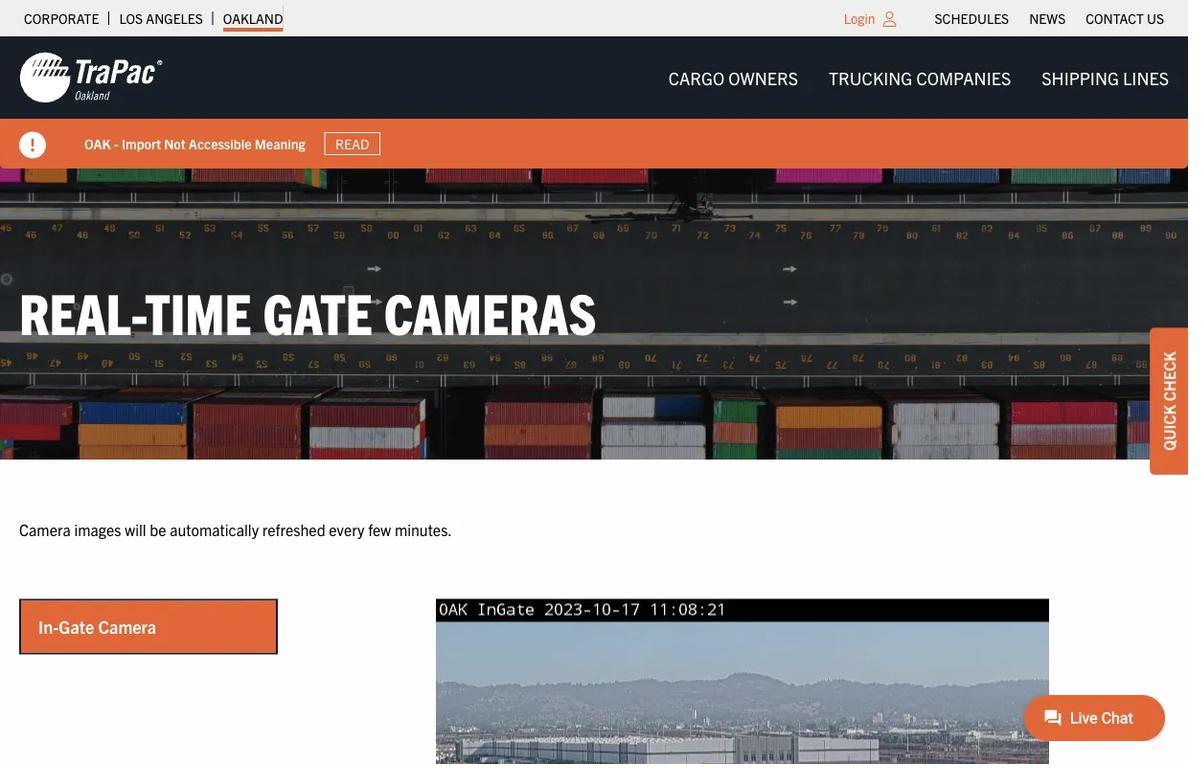 Task type: vqa. For each thing, say whether or not it's contained in the screenshot.
type to the bottom
no



Task type: locate. For each thing, give the bounding box(es) containing it.
quick check
[[1160, 352, 1179, 451]]

banner
[[0, 36, 1189, 169]]

shipping lines
[[1042, 67, 1170, 88]]

camera left images
[[19, 520, 71, 539]]

in-gate camera image
[[436, 600, 1050, 765]]

los angeles link
[[119, 5, 203, 32]]

gate
[[263, 277, 373, 347], [59, 616, 94, 638]]

0 vertical spatial gate
[[263, 277, 373, 347]]

quick check link
[[1150, 328, 1189, 475]]

1 horizontal spatial gate
[[263, 277, 373, 347]]

1 vertical spatial gate
[[59, 616, 94, 638]]

real-
[[19, 277, 145, 347]]

-
[[114, 135, 119, 152]]

los angeles
[[119, 10, 203, 27]]

schedules
[[935, 10, 1010, 27]]

oakland image
[[19, 51, 163, 104]]

be
[[150, 520, 166, 539]]

menu bar
[[925, 5, 1175, 32], [653, 58, 1185, 97]]

contact
[[1086, 10, 1144, 27]]

camera right in- at the left
[[98, 616, 156, 638]]

camera images will be automatically refreshed every few minutes.
[[19, 520, 452, 539]]

1 horizontal spatial camera
[[98, 616, 156, 638]]

1 vertical spatial menu bar
[[653, 58, 1185, 97]]

banner containing cargo owners
[[0, 36, 1189, 169]]

camera
[[19, 520, 71, 539], [98, 616, 156, 638]]

0 vertical spatial menu bar
[[925, 5, 1175, 32]]

meaning
[[255, 135, 305, 152]]

0 horizontal spatial gate
[[59, 616, 94, 638]]

0 vertical spatial camera
[[19, 520, 71, 539]]

will
[[125, 520, 146, 539]]

solid image
[[19, 132, 46, 159]]

in-gate camera link
[[21, 602, 276, 653]]

menu bar containing cargo owners
[[653, 58, 1185, 97]]

news link
[[1030, 5, 1066, 32]]

lines
[[1124, 67, 1170, 88]]

menu bar up shipping in the right top of the page
[[925, 5, 1175, 32]]

time
[[145, 277, 252, 347]]

minutes.
[[395, 520, 452, 539]]

trucking
[[829, 67, 913, 88]]

shipping
[[1042, 67, 1120, 88]]

companies
[[917, 67, 1012, 88]]

menu bar down the light icon
[[653, 58, 1185, 97]]



Task type: describe. For each thing, give the bounding box(es) containing it.
angeles
[[146, 10, 203, 27]]

cameras
[[384, 277, 597, 347]]

every
[[329, 520, 365, 539]]

cargo owners
[[669, 67, 799, 88]]

menu bar inside banner
[[653, 58, 1185, 97]]

contact us
[[1086, 10, 1165, 27]]

few
[[368, 520, 391, 539]]

corporate link
[[24, 5, 99, 32]]

read
[[336, 135, 370, 152]]

light image
[[883, 12, 897, 27]]

owners
[[729, 67, 799, 88]]

images
[[74, 520, 121, 539]]

los
[[119, 10, 143, 27]]

trucking companies
[[829, 67, 1012, 88]]

oak
[[84, 135, 111, 152]]

corporate
[[24, 10, 99, 27]]

real-time gate cameras
[[19, 277, 597, 347]]

in-gate camera main content
[[0, 518, 1189, 765]]

cargo owners link
[[653, 58, 814, 97]]

import
[[122, 135, 161, 152]]

cargo
[[669, 67, 725, 88]]

not
[[164, 135, 186, 152]]

1 vertical spatial camera
[[98, 616, 156, 638]]

menu bar containing schedules
[[925, 5, 1175, 32]]

shipping lines link
[[1027, 58, 1185, 97]]

in-
[[38, 616, 59, 638]]

login
[[844, 10, 876, 27]]

us
[[1147, 10, 1165, 27]]

accessible
[[189, 135, 252, 152]]

0 horizontal spatial camera
[[19, 520, 71, 539]]

read link
[[325, 132, 381, 155]]

contact us link
[[1086, 5, 1165, 32]]

oakland
[[223, 10, 283, 27]]

news
[[1030, 10, 1066, 27]]

in-gate camera
[[38, 616, 156, 638]]

trucking companies link
[[814, 58, 1027, 97]]

check
[[1160, 352, 1179, 402]]

automatically
[[170, 520, 259, 539]]

oak - import not accessible meaning
[[84, 135, 305, 152]]

schedules link
[[935, 5, 1010, 32]]

quick
[[1160, 405, 1179, 451]]

login link
[[844, 10, 876, 27]]

gate inside main content
[[59, 616, 94, 638]]

refreshed
[[262, 520, 326, 539]]

oakland link
[[223, 5, 283, 32]]



